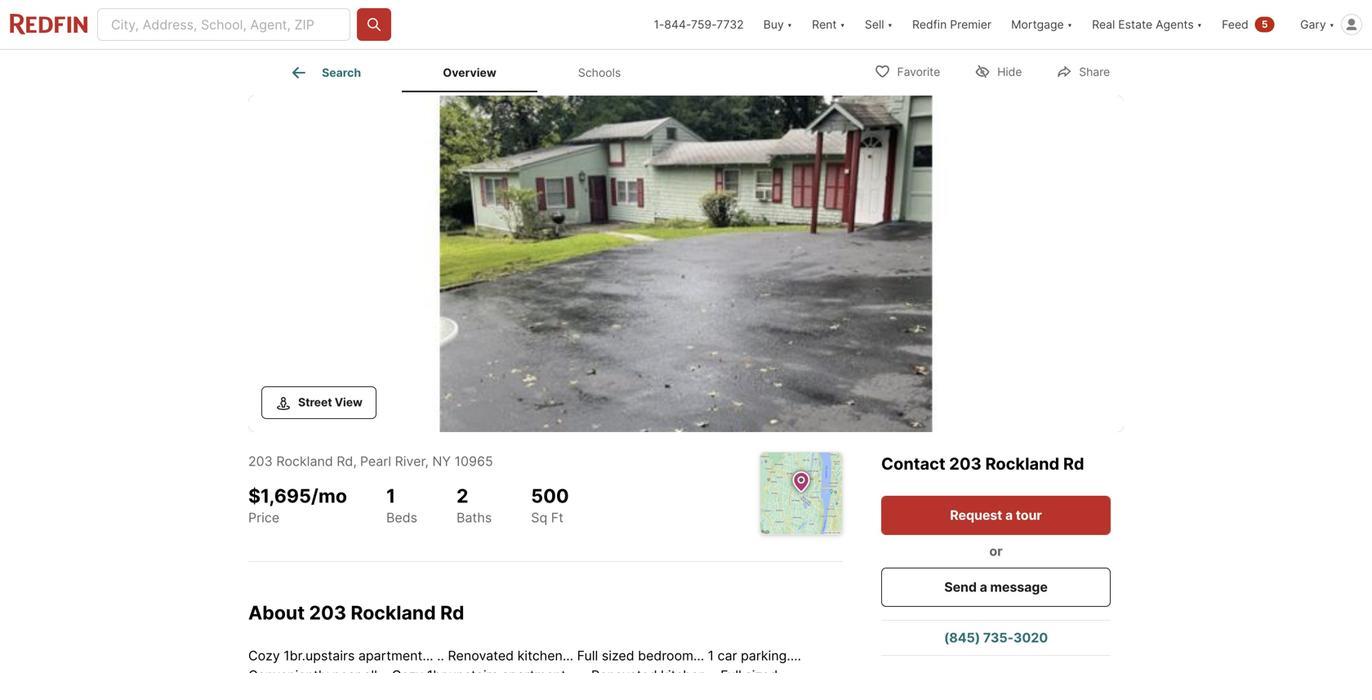 Task type: locate. For each thing, give the bounding box(es) containing it.
203 up $1,695
[[248, 453, 273, 469]]

1 beds
[[386, 484, 417, 526]]

▾ right agents
[[1197, 18, 1203, 31]]

1 horizontal spatial 203
[[309, 601, 346, 624]]

735-
[[983, 630, 1014, 646]]

near
[[333, 667, 360, 673]]

ny
[[432, 453, 451, 469]]

(845) 735-3020
[[944, 630, 1048, 646]]

1 vertical spatial a
[[980, 579, 987, 595]]

1 inside 1 beds
[[386, 484, 396, 507]]

0 horizontal spatial apartment...
[[359, 648, 433, 664]]

203 rockland rd , pearl river , ny 10965
[[248, 453, 493, 469]]

0 vertical spatial 1br.upstairs
[[284, 648, 355, 664]]

1 ▾ from the left
[[787, 18, 793, 31]]

2 ▾ from the left
[[840, 18, 845, 31]]

rockland up the tour
[[986, 454, 1060, 474]]

a for send
[[980, 579, 987, 595]]

share
[[1079, 65, 1110, 79]]

a inside button
[[1006, 507, 1013, 523]]

▾ right sell
[[888, 18, 893, 31]]

a right send
[[980, 579, 987, 595]]

rockland for about 203 rockland rd
[[351, 601, 436, 624]]

3 ▾ from the left
[[888, 18, 893, 31]]

0 horizontal spatial 1br.upstairs
[[284, 648, 355, 664]]

1br.upstairs right "all....cozy"
[[427, 667, 498, 673]]

1 horizontal spatial renovated
[[591, 667, 657, 673]]

overview
[[443, 66, 496, 79]]

..
[[437, 648, 444, 664], [581, 667, 588, 673]]

message
[[990, 579, 1048, 595]]

tab list
[[248, 50, 675, 92]]

full
[[577, 648, 598, 664], [721, 667, 742, 673]]

2 horizontal spatial 203
[[950, 454, 982, 474]]

2 baths
[[457, 484, 492, 526]]

(845) 735-3020 button
[[881, 621, 1111, 655]]

1 vertical spatial ..
[[581, 667, 588, 673]]

1 left "car"
[[708, 648, 714, 664]]

estate
[[1119, 18, 1153, 31]]

3020
[[1014, 630, 1048, 646]]

1 horizontal spatial apartment...
[[502, 667, 577, 673]]

0 horizontal spatial full
[[577, 648, 598, 664]]

apartment...
[[359, 648, 433, 664], [502, 667, 577, 673]]

0 vertical spatial 1
[[386, 484, 396, 507]]

0 horizontal spatial renovated
[[448, 648, 514, 664]]

1 vertical spatial renovated
[[591, 667, 657, 673]]

beds
[[386, 510, 417, 526]]

1 horizontal spatial full
[[721, 667, 742, 673]]

4 ▾ from the left
[[1067, 18, 1073, 31]]

full left sized
[[577, 648, 598, 664]]

rockland up "all....cozy"
[[351, 601, 436, 624]]

1 up beds
[[386, 484, 396, 507]]

203 right about
[[309, 601, 346, 624]]

0 horizontal spatial kitchen...
[[518, 648, 574, 664]]

5
[[1262, 18, 1268, 30]]

1br.upstairs up near
[[284, 648, 355, 664]]

baths
[[457, 510, 492, 526]]

0 vertical spatial apartment...
[[359, 648, 433, 664]]

rd for contact 203 rockland rd
[[1064, 454, 1085, 474]]

▾ for sell ▾
[[888, 18, 893, 31]]

premier
[[950, 18, 992, 31]]

, left pearl
[[353, 453, 357, 469]]

1 horizontal spatial kitchen...
[[661, 667, 717, 673]]

2 horizontal spatial rockland
[[986, 454, 1060, 474]]

a
[[1006, 507, 1013, 523], [980, 579, 987, 595]]

▾ right rent
[[840, 18, 845, 31]]

0 vertical spatial a
[[1006, 507, 1013, 523]]

schools
[[578, 66, 621, 79]]

buy ▾
[[764, 18, 793, 31]]

1br.upstairs
[[284, 648, 355, 664], [427, 667, 498, 673]]

rockland up /mo
[[276, 453, 333, 469]]

0 vertical spatial kitchen...
[[518, 648, 574, 664]]

rent ▾ button
[[802, 0, 855, 49]]

1 horizontal spatial a
[[1006, 507, 1013, 523]]

1 horizontal spatial rd
[[440, 601, 464, 624]]

1 vertical spatial 1
[[708, 648, 714, 664]]

0 horizontal spatial a
[[980, 579, 987, 595]]

rent ▾ button
[[812, 0, 845, 49]]

kitchen...
[[518, 648, 574, 664], [661, 667, 717, 673]]

real estate agents ▾ button
[[1083, 0, 1212, 49]]

hide
[[998, 65, 1022, 79]]

759-
[[691, 18, 717, 31]]

0 horizontal spatial ..
[[437, 648, 444, 664]]

▾ right mortgage
[[1067, 18, 1073, 31]]

kitchen... left sized
[[518, 648, 574, 664]]

1 horizontal spatial rockland
[[351, 601, 436, 624]]

agents
[[1156, 18, 1194, 31]]

0 horizontal spatial ,
[[353, 453, 357, 469]]

send
[[945, 579, 977, 595]]

renovated
[[448, 648, 514, 664], [591, 667, 657, 673]]

1 , from the left
[[353, 453, 357, 469]]

1 vertical spatial 1br.upstairs
[[427, 667, 498, 673]]

0 horizontal spatial 1
[[386, 484, 396, 507]]

map entry image
[[761, 453, 842, 534]]

cozy
[[248, 648, 280, 664]]

,
[[353, 453, 357, 469], [425, 453, 429, 469]]

gary ▾
[[1301, 18, 1335, 31]]

1-
[[654, 18, 665, 31]]

2 horizontal spatial rd
[[1064, 454, 1085, 474]]

1 horizontal spatial ,
[[425, 453, 429, 469]]

a left the tour
[[1006, 507, 1013, 523]]

, left ny
[[425, 453, 429, 469]]

about
[[248, 601, 305, 624]]

$1,695
[[248, 484, 311, 507]]

a inside button
[[980, 579, 987, 595]]

sell ▾ button
[[865, 0, 893, 49]]

kitchen... down the bedroom...
[[661, 667, 717, 673]]

10965
[[455, 453, 493, 469]]

full down "car"
[[721, 667, 742, 673]]

rockland for contact 203 rockland rd
[[986, 454, 1060, 474]]

▾ right buy
[[787, 18, 793, 31]]

1 horizontal spatial 1br.upstairs
[[427, 667, 498, 673]]

6 ▾ from the left
[[1330, 18, 1335, 31]]

1 horizontal spatial 1
[[708, 648, 714, 664]]

1 vertical spatial apartment...
[[502, 667, 577, 673]]

/mo
[[311, 484, 347, 507]]

rockland
[[276, 453, 333, 469], [986, 454, 1060, 474], [351, 601, 436, 624]]

▾ right gary
[[1330, 18, 1335, 31]]

1
[[386, 484, 396, 507], [708, 648, 714, 664]]

1 horizontal spatial ..
[[581, 667, 588, 673]]

▾
[[787, 18, 793, 31], [840, 18, 845, 31], [888, 18, 893, 31], [1067, 18, 1073, 31], [1197, 18, 1203, 31], [1330, 18, 1335, 31]]

203 right contact
[[950, 454, 982, 474]]



Task type: vqa. For each thing, say whether or not it's contained in the screenshot.


Task type: describe. For each thing, give the bounding box(es) containing it.
or
[[990, 543, 1003, 559]]

buy ▾ button
[[754, 0, 802, 49]]

1-844-759-7732 link
[[654, 18, 744, 31]]

mortgage ▾
[[1011, 18, 1073, 31]]

5 ▾ from the left
[[1197, 18, 1203, 31]]

▾ for rent ▾
[[840, 18, 845, 31]]

mortgage ▾ button
[[1011, 0, 1073, 49]]

0 horizontal spatial rockland
[[276, 453, 333, 469]]

favorite button
[[861, 54, 954, 88]]

contact
[[881, 454, 946, 474]]

car
[[718, 648, 737, 664]]

street view button
[[261, 386, 376, 419]]

tab list containing search
[[248, 50, 675, 92]]

1 vertical spatial kitchen...
[[661, 667, 717, 673]]

2
[[457, 484, 469, 507]]

overview tab
[[402, 53, 537, 92]]

send a message button
[[881, 568, 1111, 607]]

0 horizontal spatial rd
[[337, 453, 353, 469]]

pearl
[[360, 453, 391, 469]]

request
[[950, 507, 1003, 523]]

redfin premier button
[[903, 0, 1002, 49]]

favorite
[[897, 65, 940, 79]]

mortgage
[[1011, 18, 1064, 31]]

redfin premier
[[913, 18, 992, 31]]

(845) 735-3020 link
[[881, 621, 1111, 655]]

City, Address, School, Agent, ZIP search field
[[97, 8, 350, 41]]

rent ▾
[[812, 18, 845, 31]]

about 203 rockland rd
[[248, 601, 464, 624]]

conveniently
[[248, 667, 329, 673]]

▾ for buy ▾
[[787, 18, 793, 31]]

sell ▾ button
[[855, 0, 903, 49]]

0 vertical spatial ..
[[437, 648, 444, 664]]

feed
[[1222, 18, 1249, 31]]

search link
[[289, 63, 361, 83]]

rd for about 203 rockland rd
[[440, 601, 464, 624]]

1-844-759-7732
[[654, 18, 744, 31]]

parking....
[[741, 648, 801, 664]]

500 sq ft
[[531, 484, 569, 526]]

sized
[[602, 648, 634, 664]]

buy ▾ button
[[764, 0, 793, 49]]

street
[[298, 395, 332, 409]]

request a tour button
[[881, 496, 1111, 535]]

street view
[[298, 395, 363, 409]]

price
[[248, 510, 280, 526]]

mortgage ▾ button
[[1002, 0, 1083, 49]]

buy
[[764, 18, 784, 31]]

tour
[[1016, 507, 1042, 523]]

500
[[531, 484, 569, 507]]

2 , from the left
[[425, 453, 429, 469]]

0 vertical spatial renovated
[[448, 648, 514, 664]]

all....cozy
[[364, 667, 423, 673]]

0 vertical spatial full
[[577, 648, 598, 664]]

contact 203 rockland rd
[[881, 454, 1085, 474]]

search
[[322, 66, 361, 79]]

river
[[395, 453, 425, 469]]

hide button
[[961, 54, 1036, 88]]

844-
[[665, 18, 691, 31]]

bedroom...
[[638, 648, 704, 664]]

gary
[[1301, 18, 1326, 31]]

image image
[[248, 96, 1124, 432]]

203 for about 203 rockland rd
[[309, 601, 346, 624]]

real estate agents ▾
[[1092, 18, 1203, 31]]

▾ for mortgage ▾
[[1067, 18, 1073, 31]]

$1,695 /mo price
[[248, 484, 347, 526]]

request a tour
[[950, 507, 1042, 523]]

share button
[[1043, 54, 1124, 88]]

real
[[1092, 18, 1115, 31]]

1 inside cozy 1br.upstairs apartment... .. renovated kitchen... full sized bedroom... 1 car parking.... conveniently near all....cozy 1br.upstairs apartment... .. renovated kitchen... full size
[[708, 648, 714, 664]]

a for request
[[1006, 507, 1013, 523]]

cozy 1br.upstairs apartment... .. renovated kitchen... full sized bedroom... 1 car parking.... conveniently near all....cozy 1br.upstairs apartment... .. renovated kitchen... full size
[[248, 648, 808, 673]]

0 horizontal spatial 203
[[248, 453, 273, 469]]

ft
[[551, 510, 564, 526]]

1 vertical spatial full
[[721, 667, 742, 673]]

sell ▾
[[865, 18, 893, 31]]

(845)
[[944, 630, 980, 646]]

sq
[[531, 510, 548, 526]]

real estate agents ▾ link
[[1092, 0, 1203, 49]]

redfin
[[913, 18, 947, 31]]

7732
[[717, 18, 744, 31]]

schools tab
[[537, 53, 662, 92]]

sell
[[865, 18, 884, 31]]

send a message
[[945, 579, 1048, 595]]

rent
[[812, 18, 837, 31]]

view
[[335, 395, 363, 409]]

▾ for gary ▾
[[1330, 18, 1335, 31]]

submit search image
[[366, 16, 382, 33]]

203 for contact 203 rockland rd
[[950, 454, 982, 474]]



